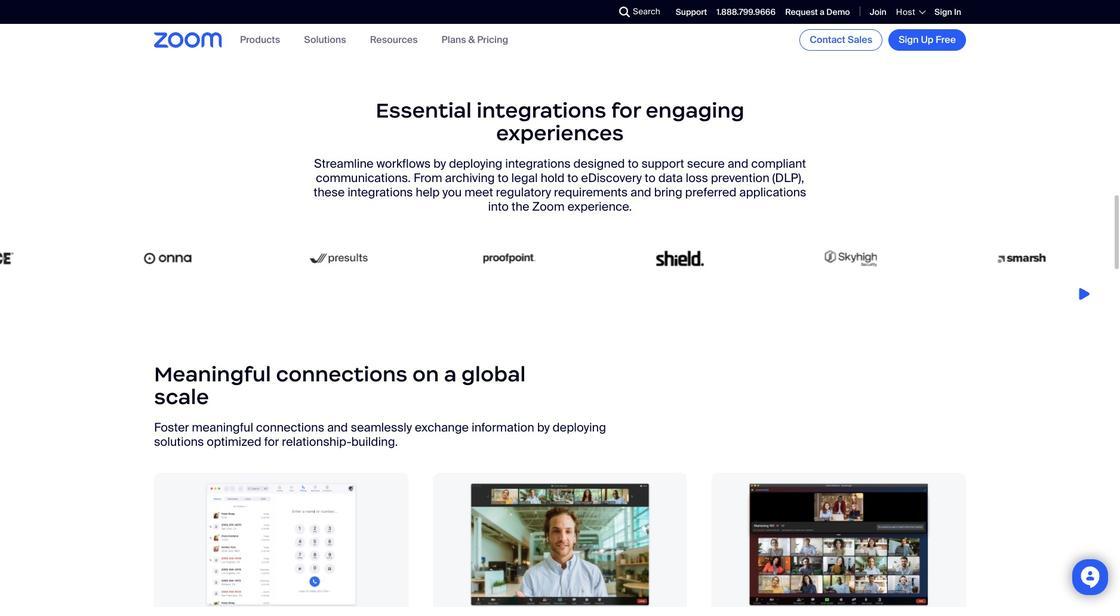 Task type: vqa. For each thing, say whether or not it's contained in the screenshot.
CUSTOMIZE
no



Task type: locate. For each thing, give the bounding box(es) containing it.
connections
[[276, 361, 408, 387], [256, 420, 324, 436]]

0 vertical spatial for
[[611, 97, 641, 123]]

and right secure
[[728, 156, 749, 171]]

sign up free link
[[889, 29, 966, 51]]

1 horizontal spatial for
[[611, 97, 641, 123]]

2 vertical spatial integrations
[[348, 184, 413, 200]]

1 vertical spatial and
[[631, 184, 652, 200]]

0 horizontal spatial by
[[434, 156, 446, 171]]

and left bring
[[631, 184, 652, 200]]

and inside foster meaningful connections and seamlessly exchange information by deploying solutions optimized for relationship-building.
[[327, 420, 348, 436]]

scale
[[154, 384, 209, 410]]

solutions button
[[304, 34, 346, 46]]

a right on
[[444, 361, 457, 387]]

information
[[472, 420, 535, 436]]

hold
[[541, 170, 565, 186]]

zoom phone image image
[[154, 473, 409, 607]]

0 horizontal spatial and
[[327, 420, 348, 436]]

for
[[611, 97, 641, 123], [264, 435, 279, 450]]

connections inside foster meaningful connections and seamlessly exchange information by deploying solutions optimized for relationship-building.
[[256, 420, 324, 436]]

ediscovery
[[581, 170, 642, 186]]

to left support
[[628, 156, 639, 171]]

0 horizontal spatial sign
[[899, 33, 919, 46]]

sales
[[848, 33, 873, 46]]

sign in link
[[935, 6, 962, 17]]

engaging
[[646, 97, 745, 123]]

search image
[[619, 7, 630, 17]]

0 vertical spatial deploying
[[449, 156, 503, 171]]

host
[[896, 7, 916, 17]]

1 horizontal spatial by
[[537, 420, 550, 436]]

1 vertical spatial by
[[537, 420, 550, 436]]

sign
[[935, 6, 953, 17], [899, 33, 919, 46]]

1 vertical spatial connections
[[256, 420, 324, 436]]

zoom webinars image
[[712, 473, 966, 607]]

request a demo link
[[786, 6, 850, 17]]

help
[[416, 184, 440, 200]]

for up designed
[[611, 97, 641, 123]]

2 vertical spatial and
[[327, 420, 348, 436]]

foster
[[154, 420, 189, 436]]

by
[[434, 156, 446, 171], [537, 420, 550, 436]]

a inside meaningful connections on a global scale
[[444, 361, 457, 387]]

1.888.799.9666 link
[[717, 6, 776, 17]]

1 vertical spatial for
[[264, 435, 279, 450]]

1 horizontal spatial deploying
[[553, 420, 606, 436]]

search
[[633, 6, 661, 17]]

integrations
[[477, 97, 607, 123], [505, 156, 571, 171], [348, 184, 413, 200]]

1 vertical spatial sign
[[899, 33, 919, 46]]

0 vertical spatial connections
[[276, 361, 408, 387]]

experience.
[[568, 199, 632, 214]]

contact
[[810, 33, 846, 46]]

skyhigh security logo image
[[777, 238, 924, 279]]

up
[[921, 33, 934, 46]]

for inside essential integrations for engaging experiences
[[611, 97, 641, 123]]

0 vertical spatial sign
[[935, 6, 953, 17]]

essential
[[376, 97, 472, 123]]

0 horizontal spatial deploying
[[449, 156, 503, 171]]

experiences
[[496, 120, 624, 146]]

for right optimized
[[264, 435, 279, 450]]

regulatory
[[496, 184, 551, 200]]

1 vertical spatial a
[[444, 361, 457, 387]]

plans
[[442, 34, 466, 46]]

sign for sign up free
[[899, 33, 919, 46]]

0 vertical spatial a
[[820, 6, 825, 17]]

(dlp),
[[773, 170, 805, 186]]

secure
[[687, 156, 725, 171]]

sign left up
[[899, 33, 919, 46]]

support
[[642, 156, 685, 171]]

resources button
[[370, 34, 418, 46]]

support
[[676, 6, 707, 17]]

by up 'help'
[[434, 156, 446, 171]]

resources
[[370, 34, 418, 46]]

0 horizontal spatial for
[[264, 435, 279, 450]]

1 vertical spatial deploying
[[553, 420, 606, 436]]

None search field
[[576, 2, 622, 22]]

1 horizontal spatial sign
[[935, 6, 953, 17]]

a left demo
[[820, 6, 825, 17]]

pricing
[[477, 34, 508, 46]]

nice logo image
[[0, 238, 70, 279]]

to
[[628, 156, 639, 171], [498, 170, 509, 186], [568, 170, 579, 186], [645, 170, 656, 186]]

into
[[488, 199, 509, 214]]

and
[[728, 156, 749, 171], [631, 184, 652, 200], [327, 420, 348, 436]]

accessibility text for the logo slide component element
[[0, 75, 1121, 327]]

streamline workflows by deploying integrations designed to support secure and compliant communications. from archiving to legal hold to ediscovery to data loss prevention (dlp), these integrations help you meet regulatory requirements and bring preferred applications into the zoom experience.
[[314, 156, 807, 214]]

2 horizontal spatial and
[[728, 156, 749, 171]]

0 vertical spatial integrations
[[477, 97, 607, 123]]

by inside streamline workflows by deploying integrations designed to support secure and compliant communications. from archiving to legal hold to ediscovery to data loss prevention (dlp), these integrations help you meet regulatory requirements and bring preferred applications into the zoom experience.
[[434, 156, 446, 171]]

free
[[936, 33, 956, 46]]

meaningful
[[192, 420, 253, 436]]

you
[[443, 184, 462, 200]]

and left building.
[[327, 420, 348, 436]]

deploying
[[449, 156, 503, 171], [553, 420, 606, 436]]

data
[[659, 170, 683, 186]]

exchange
[[415, 420, 469, 436]]

legal
[[512, 170, 538, 186]]

zoom logo image
[[154, 32, 222, 48]]

seamlessly
[[351, 420, 412, 436]]

group on a zoom video call image
[[433, 473, 688, 607]]

workflows
[[377, 156, 431, 171]]

by right the information
[[537, 420, 550, 436]]

global
[[462, 361, 526, 387]]

sign left in at the top right of the page
[[935, 6, 953, 17]]

bring
[[654, 184, 683, 200]]

onna logo image
[[94, 238, 241, 279]]

products button
[[240, 34, 280, 46]]

a
[[820, 6, 825, 17], [444, 361, 457, 387]]

zoom
[[532, 199, 565, 214]]

0 vertical spatial and
[[728, 156, 749, 171]]

0 horizontal spatial a
[[444, 361, 457, 387]]

0 vertical spatial by
[[434, 156, 446, 171]]

search image
[[619, 7, 630, 17]]

prevention
[[711, 170, 770, 186]]



Task type: describe. For each thing, give the bounding box(es) containing it.
products
[[240, 34, 280, 46]]

plans & pricing
[[442, 34, 508, 46]]

join
[[870, 6, 887, 17]]

sign for sign in
[[935, 6, 953, 17]]

1 horizontal spatial a
[[820, 6, 825, 17]]

shield logo image
[[607, 238, 754, 279]]

meaningful connections on a global scale
[[154, 361, 526, 410]]

loss
[[686, 170, 708, 186]]

1 horizontal spatial and
[[631, 184, 652, 200]]

request
[[786, 6, 818, 17]]

1 vertical spatial integrations
[[505, 156, 571, 171]]

requirements
[[554, 184, 628, 200]]

&
[[469, 34, 475, 46]]

smarsh logo image
[[948, 238, 1095, 279]]

to left legal
[[498, 170, 509, 186]]

for inside foster meaningful connections and seamlessly exchange information by deploying solutions optimized for relationship-building.
[[264, 435, 279, 450]]

from
[[414, 170, 442, 186]]

building.
[[352, 435, 398, 450]]

1.888.799.9666
[[717, 6, 776, 17]]

optimized
[[207, 435, 261, 450]]

sign in
[[935, 6, 962, 17]]

contact sales link
[[800, 29, 883, 51]]

in
[[954, 6, 962, 17]]

to right hold
[[568, 170, 579, 186]]

foster meaningful connections and seamlessly exchange information by deploying solutions optimized for relationship-building.
[[154, 420, 606, 450]]

by inside foster meaningful connections and seamlessly exchange information by deploying solutions optimized for relationship-building.
[[537, 420, 550, 436]]

plans & pricing link
[[442, 34, 508, 46]]

essential integrations for engaging experiences
[[376, 97, 745, 146]]

sign up free
[[899, 33, 956, 46]]

meet
[[465, 184, 493, 200]]

proof point logo image
[[436, 238, 583, 279]]

applications
[[740, 184, 807, 200]]

these
[[314, 184, 345, 200]]

archiving
[[445, 170, 495, 186]]

deploying inside streamline workflows by deploying integrations designed to support secure and compliant communications. from archiving to legal hold to ediscovery to data loss prevention (dlp), these integrations help you meet regulatory requirements and bring preferred applications into the zoom experience.
[[449, 156, 503, 171]]

host button
[[896, 7, 925, 17]]

relationship-
[[282, 435, 352, 450]]

designed
[[574, 156, 625, 171]]

streamline
[[314, 156, 374, 171]]

integrations inside essential integrations for engaging experiences
[[477, 97, 607, 123]]

the
[[512, 199, 530, 214]]

demo
[[827, 6, 850, 17]]

solutions
[[304, 34, 346, 46]]

deploying inside foster meaningful connections and seamlessly exchange information by deploying solutions optimized for relationship-building.
[[553, 420, 606, 436]]

presults logo image
[[265, 238, 412, 279]]

join link
[[870, 6, 887, 17]]

request a demo
[[786, 6, 850, 17]]

on
[[413, 361, 439, 387]]

contact sales
[[810, 33, 873, 46]]

support link
[[676, 6, 707, 17]]

compliant
[[752, 156, 806, 171]]

meaningful
[[154, 361, 271, 387]]

communications.
[[316, 170, 411, 186]]

to left "data"
[[645, 170, 656, 186]]

connections inside meaningful connections on a global scale
[[276, 361, 408, 387]]

solutions
[[154, 435, 204, 450]]

preferred
[[685, 184, 737, 200]]



